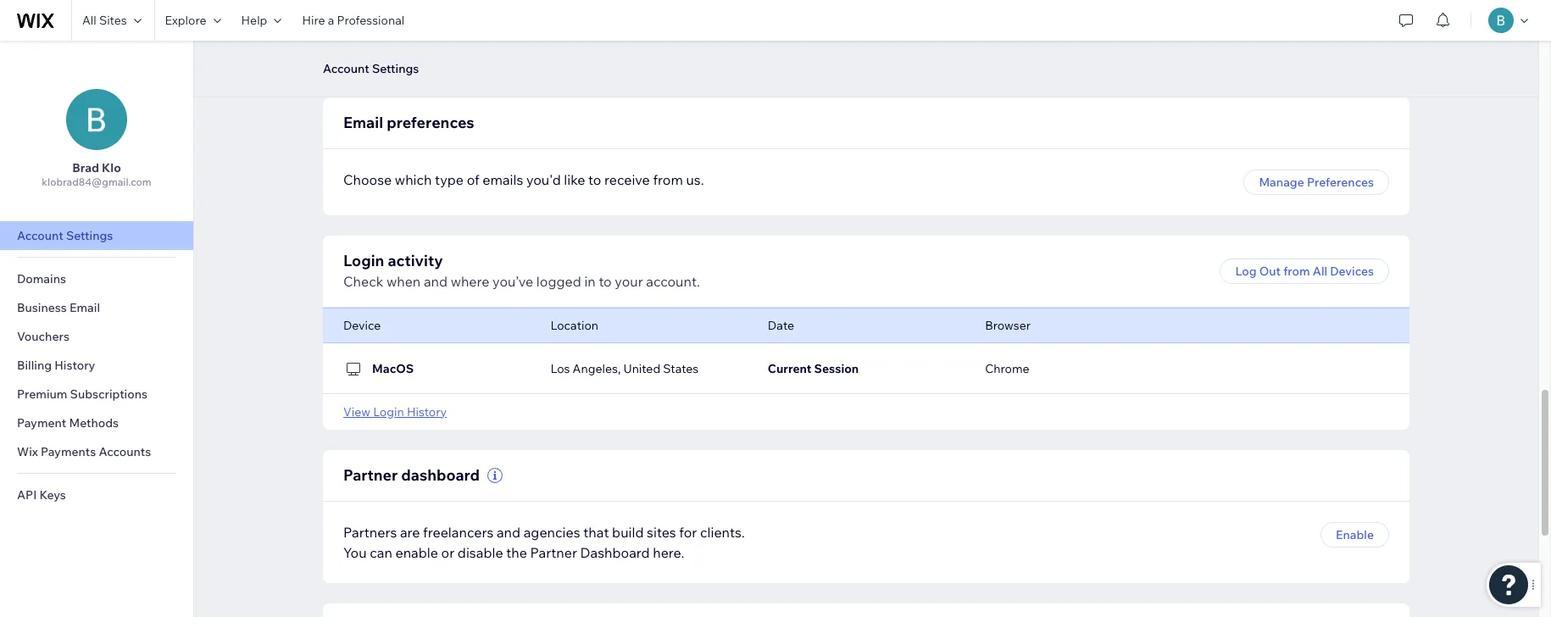 Task type: describe. For each thing, give the bounding box(es) containing it.
view login history button
[[343, 404, 447, 419]]

partners
[[343, 524, 397, 541]]

you'll
[[500, 41, 529, 56]]

manage preferences button
[[1244, 169, 1390, 195]]

business
[[17, 300, 67, 315]]

account for account settings link
[[17, 228, 63, 243]]

logged
[[537, 273, 582, 290]]

enable
[[396, 544, 438, 561]]

help
[[241, 13, 267, 28]]

for
[[679, 524, 697, 541]]

email inside sidebar element
[[69, 300, 100, 315]]

manage preferences
[[1260, 174, 1375, 190]]

current
[[768, 361, 812, 376]]

you
[[361, 41, 381, 56]]

api keys link
[[0, 481, 193, 510]]

out
[[1260, 263, 1281, 279]]

device
[[343, 318, 381, 333]]

activity
[[388, 251, 443, 270]]

sidebar element
[[0, 41, 194, 617]]

1 horizontal spatial history
[[407, 404, 447, 419]]

wix payments accounts
[[17, 444, 151, 460]]

that
[[584, 524, 609, 541]]

united
[[624, 361, 661, 376]]

type
[[435, 171, 464, 188]]

when
[[387, 273, 421, 290]]

agencies
[[524, 524, 581, 541]]

los
[[551, 361, 570, 376]]

or
[[441, 544, 455, 561]]

klobrad84@gmail.com
[[42, 176, 152, 188]]

date
[[768, 318, 795, 333]]

billing history link
[[0, 351, 193, 380]]

which
[[395, 171, 432, 188]]

view
[[343, 404, 371, 419]]

1 horizontal spatial email
[[343, 112, 383, 132]]

you
[[343, 544, 367, 561]]

0 horizontal spatial partner
[[343, 465, 398, 485]]

methods
[[69, 415, 119, 431]]

login inside login activity check when and where you've logged in to your account.
[[343, 251, 384, 270]]

premium subscriptions
[[17, 387, 148, 402]]

can
[[370, 544, 392, 561]]

here.
[[653, 544, 685, 561]]

view login history
[[343, 404, 447, 419]]

vouchers
[[17, 329, 69, 344]]

like
[[564, 171, 585, 188]]

hire a professional link
[[292, 0, 415, 41]]

sites
[[647, 524, 676, 541]]

to inside login activity check when and where you've logged in to your account.
[[599, 273, 612, 290]]

states
[[663, 361, 699, 376]]

1 horizontal spatial your
[[676, 41, 701, 56]]

premium subscriptions link
[[0, 380, 193, 409]]

0 horizontal spatial all
[[82, 13, 96, 28]]

you've
[[493, 273, 534, 290]]

dashboard
[[401, 465, 480, 485]]

0 horizontal spatial from
[[653, 171, 683, 188]]

clients.
[[700, 524, 745, 541]]

still
[[532, 41, 551, 56]]

klo
[[102, 160, 121, 176]]

account settings link
[[0, 221, 193, 250]]

account settings for account settings link
[[17, 228, 113, 243]]

partner inside the partners are freelancers and agencies that build sites for clients. you can enable or disable the partner dashboard here.
[[530, 544, 577, 561]]

log
[[611, 41, 628, 56]]

are
[[400, 524, 420, 541]]

keys
[[39, 488, 66, 503]]

password.
[[783, 41, 839, 56]]

and inside the partners are freelancers and agencies that build sites for clients. you can enable or disable the partner dashboard here.
[[497, 524, 521, 541]]

where
[[451, 273, 490, 290]]

browser
[[985, 318, 1031, 333]]

history inside sidebar element
[[54, 358, 95, 373]]

payments
[[41, 444, 96, 460]]

settings for account settings link
[[66, 228, 113, 243]]

* if you disable social logins, you'll still be able to log in using your wix email and password.
[[343, 41, 839, 56]]

account settings for account settings button
[[323, 61, 419, 76]]

account for account settings button
[[323, 61, 370, 76]]

account settings button
[[315, 56, 428, 81]]

a
[[328, 13, 334, 28]]

if
[[351, 41, 358, 56]]

log
[[1236, 263, 1257, 279]]

billing history
[[17, 358, 95, 373]]



Task type: locate. For each thing, give the bounding box(es) containing it.
0 vertical spatial from
[[653, 171, 683, 188]]

wix down payment
[[17, 444, 38, 460]]

0 vertical spatial all
[[82, 13, 96, 28]]

email down account settings button
[[343, 112, 383, 132]]

partners are freelancers and agencies that build sites for clients. you can enable or disable the partner dashboard here.
[[343, 524, 745, 561]]

1 horizontal spatial account
[[323, 61, 370, 76]]

to
[[597, 41, 608, 56], [588, 171, 602, 188], [599, 273, 612, 290]]

wix inside sidebar element
[[17, 444, 38, 460]]

0 horizontal spatial email
[[69, 300, 100, 315]]

business email link
[[0, 293, 193, 322]]

the
[[506, 544, 527, 561]]

1 vertical spatial settings
[[66, 228, 113, 243]]

0 vertical spatial wix
[[704, 41, 724, 56]]

0 vertical spatial in
[[631, 41, 641, 56]]

1 vertical spatial in
[[585, 273, 596, 290]]

0 horizontal spatial settings
[[66, 228, 113, 243]]

account settings up the domains
[[17, 228, 113, 243]]

and right email
[[760, 41, 781, 56]]

in right logged
[[585, 273, 596, 290]]

and inside login activity check when and where you've logged in to your account.
[[424, 273, 448, 290]]

preferences
[[1307, 174, 1375, 190]]

history up premium subscriptions
[[54, 358, 95, 373]]

history down macos
[[407, 404, 447, 419]]

1 horizontal spatial account settings
[[323, 61, 419, 76]]

using
[[644, 41, 674, 56]]

1 vertical spatial disable
[[458, 544, 503, 561]]

0 vertical spatial email
[[343, 112, 383, 132]]

0 horizontal spatial disable
[[384, 41, 424, 56]]

1 vertical spatial your
[[615, 273, 643, 290]]

settings down you at the left of page
[[372, 61, 419, 76]]

partner
[[343, 465, 398, 485], [530, 544, 577, 561]]

professional
[[337, 13, 405, 28]]

1 vertical spatial account
[[17, 228, 63, 243]]

0 vertical spatial settings
[[372, 61, 419, 76]]

1 vertical spatial to
[[588, 171, 602, 188]]

preferences
[[387, 112, 474, 132]]

us.
[[686, 171, 704, 188]]

to right like
[[588, 171, 602, 188]]

api
[[17, 488, 37, 503]]

your right using
[[676, 41, 701, 56]]

and down activity
[[424, 273, 448, 290]]

1 horizontal spatial in
[[631, 41, 641, 56]]

billing
[[17, 358, 52, 373]]

account inside button
[[323, 61, 370, 76]]

1 vertical spatial email
[[69, 300, 100, 315]]

explore
[[165, 13, 207, 28]]

account settings inside sidebar element
[[17, 228, 113, 243]]

2 horizontal spatial and
[[760, 41, 781, 56]]

disable
[[384, 41, 424, 56], [458, 544, 503, 561]]

1 vertical spatial wix
[[17, 444, 38, 460]]

payment
[[17, 415, 66, 431]]

1 vertical spatial and
[[424, 273, 448, 290]]

to right logged
[[599, 273, 612, 290]]

0 vertical spatial to
[[597, 41, 608, 56]]

wix payments accounts link
[[0, 438, 193, 466]]

domains link
[[0, 265, 193, 293]]

all sites
[[82, 13, 127, 28]]

0 horizontal spatial history
[[54, 358, 95, 373]]

1 horizontal spatial settings
[[372, 61, 419, 76]]

payment methods
[[17, 415, 119, 431]]

email down domains 'link'
[[69, 300, 100, 315]]

partner dashboard
[[343, 465, 480, 485]]

all left devices
[[1313, 263, 1328, 279]]

logins,
[[461, 41, 497, 56]]

los angeles, united states
[[551, 361, 699, 376]]

vouchers link
[[0, 322, 193, 351]]

from inside button
[[1284, 263, 1311, 279]]

wix left email
[[704, 41, 724, 56]]

choose
[[343, 171, 392, 188]]

settings inside button
[[372, 61, 419, 76]]

account inside sidebar element
[[17, 228, 63, 243]]

disable inside the partners are freelancers and agencies that build sites for clients. you can enable or disable the partner dashboard here.
[[458, 544, 503, 561]]

all
[[82, 13, 96, 28], [1313, 263, 1328, 279]]

emails
[[483, 171, 523, 188]]

domains
[[17, 271, 66, 287]]

account down *
[[323, 61, 370, 76]]

payment methods link
[[0, 409, 193, 438]]

2 vertical spatial and
[[497, 524, 521, 541]]

your left account.
[[615, 273, 643, 290]]

1 vertical spatial all
[[1313, 263, 1328, 279]]

current session
[[768, 361, 859, 376]]

login activity check when and where you've logged in to your account.
[[343, 251, 700, 290]]

partner up partners
[[343, 465, 398, 485]]

account settings down you at the left of page
[[323, 61, 419, 76]]

in right log at the left top of the page
[[631, 41, 641, 56]]

1 horizontal spatial from
[[1284, 263, 1311, 279]]

you'd
[[527, 171, 561, 188]]

from left 'us.'
[[653, 171, 683, 188]]

freelancers
[[423, 524, 494, 541]]

business email
[[17, 300, 100, 315]]

1 vertical spatial from
[[1284, 263, 1311, 279]]

0 horizontal spatial and
[[424, 273, 448, 290]]

2 vertical spatial to
[[599, 273, 612, 290]]

1 vertical spatial login
[[373, 404, 404, 419]]

1 vertical spatial history
[[407, 404, 447, 419]]

*
[[343, 41, 348, 56]]

social
[[427, 41, 458, 56]]

from right out
[[1284, 263, 1311, 279]]

0 horizontal spatial account settings
[[17, 228, 113, 243]]

0 horizontal spatial wix
[[17, 444, 38, 460]]

1 horizontal spatial wix
[[704, 41, 724, 56]]

your inside login activity check when and where you've logged in to your account.
[[615, 273, 643, 290]]

location
[[551, 318, 599, 333]]

settings inside sidebar element
[[66, 228, 113, 243]]

0 horizontal spatial account
[[17, 228, 63, 243]]

1 horizontal spatial all
[[1313, 263, 1328, 279]]

able
[[570, 41, 594, 56]]

log out from all devices
[[1236, 263, 1375, 279]]

email
[[343, 112, 383, 132], [69, 300, 100, 315]]

brad
[[72, 160, 99, 176]]

sites
[[99, 13, 127, 28]]

build
[[612, 524, 644, 541]]

premium
[[17, 387, 67, 402]]

history
[[54, 358, 95, 373], [407, 404, 447, 419]]

0 horizontal spatial your
[[615, 273, 643, 290]]

enable button
[[1321, 522, 1390, 547]]

partner down agencies
[[530, 544, 577, 561]]

1 vertical spatial account settings
[[17, 228, 113, 243]]

your
[[676, 41, 701, 56], [615, 273, 643, 290]]

1 horizontal spatial partner
[[530, 544, 577, 561]]

account.
[[646, 273, 700, 290]]

help button
[[231, 0, 292, 41]]

login
[[343, 251, 384, 270], [373, 404, 404, 419]]

0 vertical spatial your
[[676, 41, 701, 56]]

disable right you at the left of page
[[384, 41, 424, 56]]

hire a professional
[[302, 13, 405, 28]]

settings up domains 'link'
[[66, 228, 113, 243]]

disable down freelancers
[[458, 544, 503, 561]]

login right 'view'
[[373, 404, 404, 419]]

0 vertical spatial login
[[343, 251, 384, 270]]

angeles,
[[573, 361, 621, 376]]

log out from all devices button
[[1221, 258, 1390, 284]]

0 vertical spatial history
[[54, 358, 95, 373]]

in inside login activity check when and where you've logged in to your account.
[[585, 273, 596, 290]]

settings
[[372, 61, 419, 76], [66, 228, 113, 243]]

account settings inside button
[[323, 61, 419, 76]]

0 vertical spatial partner
[[343, 465, 398, 485]]

and up the
[[497, 524, 521, 541]]

hire
[[302, 13, 325, 28]]

account up the domains
[[17, 228, 63, 243]]

receive
[[605, 171, 650, 188]]

brad klo klobrad84@gmail.com
[[42, 160, 152, 188]]

subscriptions
[[70, 387, 148, 402]]

1 horizontal spatial disable
[[458, 544, 503, 561]]

session
[[814, 361, 859, 376]]

email
[[727, 41, 757, 56]]

all left sites
[[82, 13, 96, 28]]

0 vertical spatial disable
[[384, 41, 424, 56]]

0 horizontal spatial in
[[585, 273, 596, 290]]

all inside button
[[1313, 263, 1328, 279]]

to left log at the left top of the page
[[597, 41, 608, 56]]

check
[[343, 273, 384, 290]]

1 vertical spatial partner
[[530, 544, 577, 561]]

api keys
[[17, 488, 66, 503]]

accounts
[[99, 444, 151, 460]]

settings for account settings button
[[372, 61, 419, 76]]

login up 'check'
[[343, 251, 384, 270]]

wix
[[704, 41, 724, 56], [17, 444, 38, 460]]

1 horizontal spatial and
[[497, 524, 521, 541]]

dashboard
[[580, 544, 650, 561]]

0 vertical spatial account settings
[[323, 61, 419, 76]]

0 vertical spatial and
[[760, 41, 781, 56]]

0 vertical spatial account
[[323, 61, 370, 76]]



Task type: vqa. For each thing, say whether or not it's contained in the screenshot.
Settings inside button
yes



